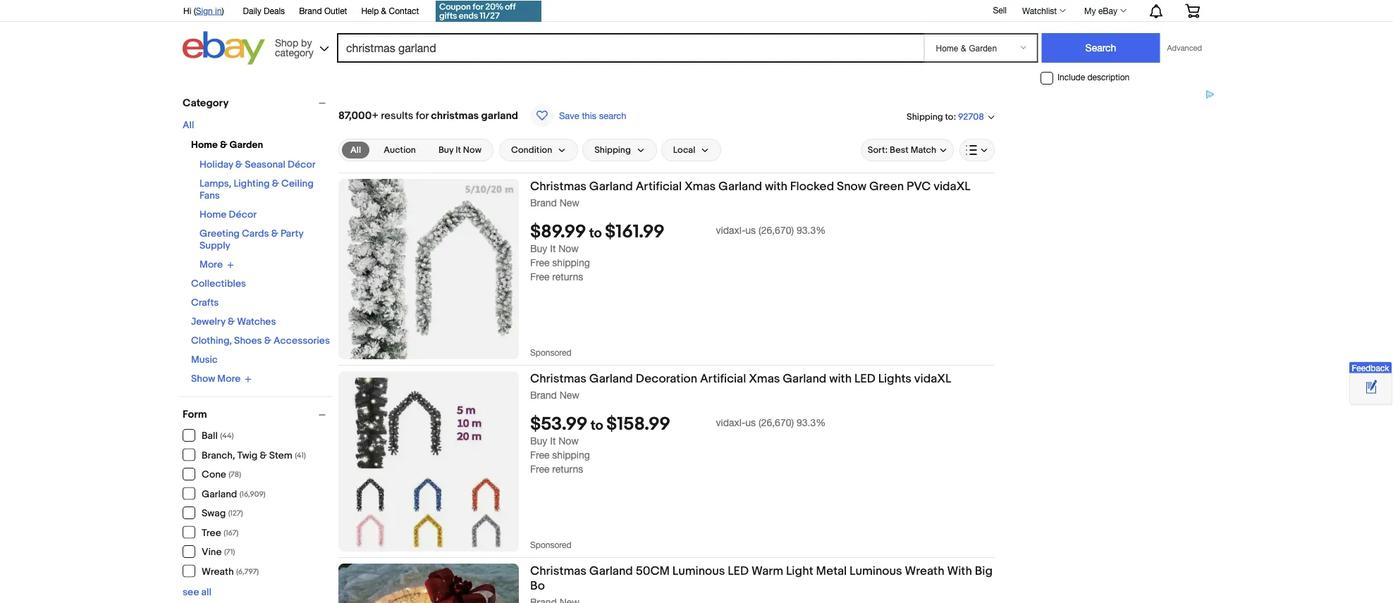 Task type: vqa. For each thing, say whether or not it's contained in the screenshot.
OFF within $30.68 $99.99 | 69% off Free shipping
no



Task type: describe. For each thing, give the bounding box(es) containing it.
& left party
[[271, 228, 279, 240]]

4 free from the top
[[530, 464, 550, 475]]

(16,909)
[[240, 490, 266, 499]]

fans
[[200, 190, 220, 202]]

clothing,
[[191, 335, 232, 347]]

$89.99 to $161.99
[[530, 222, 665, 243]]

christmas garland decoration artificial xmas garland with led lights vidaxl heading
[[530, 372, 952, 387]]

2 free from the top
[[530, 271, 550, 283]]

shipping for shipping
[[595, 145, 631, 156]]

help & contact
[[361, 6, 419, 16]]

& down 'seasonal'
[[272, 178, 279, 190]]

christmas garland decoration artificial xmas garland with led lights vidaxl brand new
[[530, 372, 952, 401]]

(71)
[[224, 548, 235, 558]]

sort: best match
[[868, 145, 937, 156]]

lights
[[879, 372, 912, 387]]

christmas garland artificial xmas garland with flocked snow green pvc vidaxl image
[[339, 179, 519, 360]]

$89.99
[[530, 222, 586, 243]]

now for $89.99
[[559, 243, 579, 254]]

category
[[275, 47, 314, 58]]

to for shipping to
[[946, 111, 954, 122]]

92708
[[959, 112, 985, 123]]

now for $53.99
[[559, 435, 579, 447]]

returns for $89.99
[[553, 271, 583, 283]]

by
[[301, 37, 312, 48]]

1 luminous from the left
[[673, 564, 725, 579]]

0 vertical spatial buy
[[439, 145, 454, 156]]

none submit inside shop by category banner
[[1042, 33, 1161, 63]]

watchlist link
[[1015, 2, 1073, 19]]

local
[[673, 145, 696, 156]]

christmas garland artificial xmas garland with flocked snow green pvc vidaxl brand new
[[530, 179, 971, 208]]

with inside christmas garland decoration artificial xmas garland with led lights vidaxl brand new
[[830, 372, 852, 387]]

garland inside christmas garland 50cm luminous led warm light metal luminous wreath with big bo
[[590, 564, 633, 579]]

:
[[954, 111, 957, 122]]

ceiling
[[281, 178, 314, 190]]

metal
[[816, 564, 847, 579]]

results
[[381, 109, 414, 122]]

save
[[559, 110, 580, 121]]

ball
[[202, 431, 218, 443]]

& right shoes
[[264, 335, 272, 347]]

vine
[[202, 547, 222, 559]]

0 vertical spatial all link
[[183, 120, 194, 132]]

buy it now
[[439, 145, 482, 156]]

new inside christmas garland decoration artificial xmas garland with led lights vidaxl brand new
[[560, 389, 580, 401]]

christmas garland 50cm luminous led warm light metal luminous wreath with big bo image
[[339, 564, 519, 604]]

decoration
[[636, 372, 698, 387]]

led inside christmas garland 50cm luminous led warm light metal luminous wreath with big bo
[[728, 564, 749, 579]]

my ebay link
[[1077, 2, 1134, 19]]

pvc
[[907, 179, 931, 194]]

swag
[[202, 508, 226, 520]]

brand inside christmas garland decoration artificial xmas garland with led lights vidaxl brand new
[[530, 389, 557, 401]]

daily deals
[[243, 6, 285, 16]]

& inside "account" navigation
[[381, 6, 387, 16]]

crafts
[[191, 297, 219, 309]]

christmas garland artificial xmas garland with flocked snow green pvc vidaxl link
[[530, 179, 995, 196]]

buy for $89.99
[[530, 243, 548, 254]]

vidaxl- for $158.99
[[716, 417, 746, 429]]

with inside christmas garland artificial xmas garland with flocked snow green pvc vidaxl brand new
[[765, 179, 788, 194]]

greeting cards & party supply link
[[200, 228, 303, 252]]

sell
[[993, 5, 1007, 15]]

us for $161.99
[[746, 224, 756, 236]]

see all button
[[183, 587, 212, 599]]

jewelry & watches link
[[191, 316, 276, 328]]

0 horizontal spatial décor
[[229, 209, 257, 221]]

home & garden
[[191, 139, 263, 151]]

daily
[[243, 6, 262, 16]]

2 luminous from the left
[[850, 564, 903, 579]]

christmas garland decoration artificial xmas garland with led lights vidaxl image
[[339, 372, 519, 552]]

us for $158.99
[[746, 417, 756, 429]]

christmas for $89.99
[[530, 179, 587, 194]]

christmas garland 50cm luminous led warm light metal luminous wreath with big bo heading
[[530, 564, 993, 594]]

shop
[[275, 37, 299, 48]]

vine (71)
[[202, 547, 235, 559]]

save this search button
[[527, 104, 631, 128]]

sell link
[[987, 5, 1014, 15]]

cards
[[242, 228, 269, 240]]

with
[[948, 564, 973, 579]]

(26,670) for $158.99
[[759, 417, 794, 429]]

form
[[183, 409, 207, 421]]

category button
[[183, 97, 332, 109]]

collectibles crafts jewelry & watches clothing, shoes & accessories music
[[191, 278, 330, 366]]

deals
[[264, 6, 285, 16]]

vidaxl-us (26,670) 93.3% buy it now free shipping free returns for $161.99
[[530, 224, 826, 283]]

condition button
[[499, 139, 579, 162]]

garden
[[230, 139, 263, 151]]

vidaxl-us (26,670) 93.3% buy it now free shipping free returns for $158.99
[[530, 417, 826, 475]]

& up holiday at the top of the page
[[220, 139, 227, 151]]

local button
[[661, 139, 722, 162]]

help & contact link
[[361, 4, 419, 19]]

christmas garland decoration artificial xmas garland with led lights vidaxl link
[[530, 372, 995, 389]]

contact
[[389, 6, 419, 16]]

my
[[1085, 6, 1097, 16]]

feedback
[[1352, 364, 1390, 374]]

form button
[[183, 409, 332, 421]]

all
[[201, 587, 212, 599]]

vidaxl inside christmas garland decoration artificial xmas garland with led lights vidaxl brand new
[[915, 372, 952, 387]]

(
[[194, 6, 196, 16]]

for
[[416, 109, 429, 122]]

advertisement region
[[1007, 90, 1218, 513]]

auction
[[384, 145, 416, 156]]

shop by category banner
[[176, 0, 1211, 68]]

seasonal
[[245, 159, 286, 171]]

1 horizontal spatial all
[[351, 145, 361, 156]]

wreath inside christmas garland 50cm luminous led warm light metal luminous wreath with big bo
[[905, 564, 945, 579]]

stem
[[269, 450, 293, 462]]

tree (167)
[[202, 528, 239, 540]]

home inside holiday & seasonal décor lamps, lighting & ceiling fans home décor greeting cards & party supply
[[200, 209, 227, 221]]

christmas garland artificial xmas garland with flocked snow green pvc vidaxl heading
[[530, 179, 971, 194]]

1 horizontal spatial décor
[[288, 159, 316, 171]]

shoes
[[234, 335, 262, 347]]

xmas inside christmas garland decoration artificial xmas garland with led lights vidaxl brand new
[[749, 372, 780, 387]]

& down garden
[[235, 159, 243, 171]]

cone
[[202, 469, 226, 481]]

holiday & seasonal décor lamps, lighting & ceiling fans home décor greeting cards & party supply
[[200, 159, 316, 252]]

0 vertical spatial home
[[191, 139, 218, 151]]

shipping for $53.99
[[553, 449, 590, 461]]

it for $89.99
[[550, 243, 556, 254]]

lamps,
[[200, 178, 232, 190]]

wreath (6,797)
[[202, 566, 259, 578]]

xmas inside christmas garland artificial xmas garland with flocked snow green pvc vidaxl brand new
[[685, 179, 716, 194]]

(41)
[[295, 451, 306, 461]]

green
[[870, 179, 904, 194]]

advanced link
[[1161, 34, 1210, 62]]

(78)
[[229, 471, 241, 480]]

& right jewelry
[[228, 316, 235, 328]]

(167)
[[224, 529, 239, 538]]

93.3% for $161.99
[[797, 224, 826, 236]]

search
[[599, 110, 627, 121]]

include description
[[1058, 72, 1130, 82]]

your shopping cart image
[[1185, 4, 1201, 18]]

sign
[[196, 6, 213, 16]]

show
[[191, 373, 215, 385]]

light
[[786, 564, 814, 579]]

branch,
[[202, 450, 235, 462]]



Task type: locate. For each thing, give the bounding box(es) containing it.
2 vertical spatial now
[[559, 435, 579, 447]]

returns down $89.99
[[553, 271, 583, 283]]

0 horizontal spatial xmas
[[685, 179, 716, 194]]

holiday
[[200, 159, 233, 171]]

2 new from the top
[[560, 389, 580, 401]]

jewelry
[[191, 316, 226, 328]]

christmas
[[431, 109, 479, 122]]

luminous right 50cm in the bottom left of the page
[[673, 564, 725, 579]]

it for $53.99
[[550, 435, 556, 447]]

new up $89.99
[[560, 197, 580, 208]]

to left 92708 on the right top
[[946, 111, 954, 122]]

1 us from the top
[[746, 224, 756, 236]]

snow
[[837, 179, 867, 194]]

wreath down vine (71) on the left
[[202, 566, 234, 578]]

vidaxl-us (26,670) 93.3% buy it now free shipping free returns
[[530, 224, 826, 283], [530, 417, 826, 475]]

$53.99
[[530, 414, 588, 436]]

to right the $53.99
[[591, 418, 604, 435]]

(26,670) down christmas garland decoration artificial xmas garland with led lights vidaxl link
[[759, 417, 794, 429]]

more button
[[200, 259, 234, 271]]

0 vertical spatial vidaxl-
[[716, 224, 746, 236]]

1 vertical spatial vidaxl-
[[716, 417, 746, 429]]

new
[[560, 197, 580, 208], [560, 389, 580, 401]]

0 vertical spatial more
[[200, 259, 223, 271]]

brand outlet link
[[299, 4, 347, 19]]

vidaxl- down christmas garland artificial xmas garland with flocked snow green pvc vidaxl brand new
[[716, 224, 746, 236]]

1 vertical spatial shipping
[[553, 449, 590, 461]]

2 vertical spatial buy
[[530, 435, 548, 447]]

0 vertical spatial christmas
[[530, 179, 587, 194]]

listing options selector. list view selected. image
[[966, 145, 989, 156]]

vidaxl- down christmas garland decoration artificial xmas garland with led lights vidaxl brand new
[[716, 417, 746, 429]]

3 christmas from the top
[[530, 564, 587, 579]]

1 vertical spatial brand
[[530, 197, 557, 208]]

0 vertical spatial shipping
[[553, 257, 590, 269]]

us down christmas garland decoration artificial xmas garland with led lights vidaxl brand new
[[746, 417, 756, 429]]

1 vertical spatial vidaxl-us (26,670) 93.3% buy it now free shipping free returns
[[530, 417, 826, 475]]

2 vertical spatial brand
[[530, 389, 557, 401]]

account navigation
[[176, 0, 1211, 24]]

& right help
[[381, 6, 387, 16]]

led
[[855, 372, 876, 387], [728, 564, 749, 579]]

include
[[1058, 72, 1086, 82]]

shipping inside shipping to : 92708
[[907, 111, 944, 122]]

vidaxl- for $161.99
[[716, 224, 746, 236]]

brand up the $53.99
[[530, 389, 557, 401]]

1 vertical spatial new
[[560, 389, 580, 401]]

christmas garland 50cm luminous led warm light metal luminous wreath with big bo link
[[530, 564, 995, 596]]

&
[[381, 6, 387, 16], [220, 139, 227, 151], [235, 159, 243, 171], [272, 178, 279, 190], [271, 228, 279, 240], [228, 316, 235, 328], [264, 335, 272, 347], [260, 450, 267, 462]]

1 horizontal spatial with
[[830, 372, 852, 387]]

1 horizontal spatial all link
[[342, 142, 370, 159]]

$161.99
[[605, 222, 665, 243]]

2 vidaxl-us (26,670) 93.3% buy it now free shipping free returns from the top
[[530, 417, 826, 475]]

1 vertical spatial now
[[559, 243, 579, 254]]

0 vertical spatial décor
[[288, 159, 316, 171]]

2 vidaxl- from the top
[[716, 417, 746, 429]]

party
[[281, 228, 303, 240]]

1 horizontal spatial luminous
[[850, 564, 903, 579]]

0 horizontal spatial artificial
[[636, 179, 682, 194]]

cone (78)
[[202, 469, 241, 481]]

holiday & seasonal décor link
[[200, 159, 316, 171]]

christmas garland 50cm luminous led warm light metal luminous wreath with big bo
[[530, 564, 993, 594]]

all down 87,000
[[351, 145, 361, 156]]

50cm
[[636, 564, 670, 579]]

wreath left with
[[905, 564, 945, 579]]

watchlist
[[1023, 6, 1057, 16]]

0 vertical spatial it
[[456, 145, 461, 156]]

0 horizontal spatial all link
[[183, 120, 194, 132]]

shipping inside dropdown button
[[595, 145, 631, 156]]

shipping for $89.99
[[553, 257, 590, 269]]

brand left the outlet
[[299, 6, 322, 16]]

sort: best match button
[[862, 139, 954, 162]]

93.3% down flocked
[[797, 224, 826, 236]]

brand outlet
[[299, 6, 347, 16]]

more right show
[[217, 373, 241, 385]]

vidaxl inside christmas garland artificial xmas garland with flocked snow green pvc vidaxl brand new
[[934, 179, 971, 194]]

1 93.3% from the top
[[797, 224, 826, 236]]

1 horizontal spatial artificial
[[700, 372, 747, 387]]

artificial
[[636, 179, 682, 194], [700, 372, 747, 387]]

0 horizontal spatial led
[[728, 564, 749, 579]]

1 vertical spatial all
[[351, 145, 361, 156]]

0 vertical spatial to
[[946, 111, 954, 122]]

1 vertical spatial xmas
[[749, 372, 780, 387]]

more down supply
[[200, 259, 223, 271]]

new up the $53.99
[[560, 389, 580, 401]]

now
[[463, 145, 482, 156], [559, 243, 579, 254], [559, 435, 579, 447]]

0 horizontal spatial wreath
[[202, 566, 234, 578]]

0 vertical spatial (26,670)
[[759, 224, 794, 236]]

all link down category
[[183, 120, 194, 132]]

1 returns from the top
[[553, 271, 583, 283]]

0 vertical spatial shipping
[[907, 111, 944, 122]]

artificial inside christmas garland artificial xmas garland with flocked snow green pvc vidaxl brand new
[[636, 179, 682, 194]]

0 horizontal spatial all
[[183, 120, 194, 132]]

new inside christmas garland artificial xmas garland with flocked snow green pvc vidaxl brand new
[[560, 197, 580, 208]]

to right $89.99
[[589, 226, 602, 242]]

to inside shipping to : 92708
[[946, 111, 954, 122]]

1 vidaxl-us (26,670) 93.3% buy it now free shipping free returns from the top
[[530, 224, 826, 283]]

1 vertical spatial us
[[746, 417, 756, 429]]

2 christmas from the top
[[530, 372, 587, 387]]

2 vertical spatial christmas
[[530, 564, 587, 579]]

1 vertical spatial décor
[[229, 209, 257, 221]]

supply
[[200, 240, 230, 252]]

shipping down the $53.99
[[553, 449, 590, 461]]

us
[[746, 224, 756, 236], [746, 417, 756, 429]]

home down the fans
[[200, 209, 227, 221]]

watches
[[237, 316, 276, 328]]

0 vertical spatial new
[[560, 197, 580, 208]]

0 vertical spatial xmas
[[685, 179, 716, 194]]

(26,670) down christmas garland artificial xmas garland with flocked snow green pvc vidaxl link
[[759, 224, 794, 236]]

1 horizontal spatial wreath
[[905, 564, 945, 579]]

0 horizontal spatial shipping
[[595, 145, 631, 156]]

3 free from the top
[[530, 449, 550, 461]]

get an extra 20% off image
[[436, 1, 542, 22]]

1 horizontal spatial xmas
[[749, 372, 780, 387]]

décor up cards
[[229, 209, 257, 221]]

1 vertical spatial led
[[728, 564, 749, 579]]

brand inside christmas garland artificial xmas garland with flocked snow green pvc vidaxl brand new
[[530, 197, 557, 208]]

returns for $53.99
[[553, 464, 583, 475]]

1 christmas from the top
[[530, 179, 587, 194]]

christmas inside christmas garland 50cm luminous led warm light metal luminous wreath with big bo
[[530, 564, 587, 579]]

sign in link
[[196, 6, 222, 16]]

1 vertical spatial more
[[217, 373, 241, 385]]

None submit
[[1042, 33, 1161, 63]]

vidaxl right lights
[[915, 372, 952, 387]]

save this search
[[559, 110, 627, 121]]

artificial down local
[[636, 179, 682, 194]]

All selected text field
[[351, 144, 361, 157]]

best
[[890, 145, 909, 156]]

& right twig
[[260, 450, 267, 462]]

show more button
[[191, 373, 252, 385]]

condition
[[511, 145, 552, 156]]

1 vidaxl- from the top
[[716, 224, 746, 236]]

0 vertical spatial all
[[183, 120, 194, 132]]

1 horizontal spatial shipping
[[907, 111, 944, 122]]

garland
[[590, 179, 633, 194], [719, 179, 763, 194], [590, 372, 633, 387], [783, 372, 827, 387], [202, 489, 237, 501], [590, 564, 633, 579]]

0 vertical spatial 93.3%
[[797, 224, 826, 236]]

shipping to : 92708
[[907, 111, 985, 123]]

shipping down search
[[595, 145, 631, 156]]

2 (26,670) from the top
[[759, 417, 794, 429]]

1 vertical spatial home
[[200, 209, 227, 221]]

main content containing $89.99
[[339, 90, 995, 604]]

0 vertical spatial vidaxl
[[934, 179, 971, 194]]

vidaxl right "pvc"
[[934, 179, 971, 194]]

daily deals link
[[243, 4, 285, 19]]

(6,797)
[[236, 568, 259, 577]]

1 vertical spatial all link
[[342, 142, 370, 159]]

collectibles
[[191, 278, 246, 290]]

1 vertical spatial it
[[550, 243, 556, 254]]

2 vertical spatial to
[[591, 418, 604, 435]]

0 horizontal spatial with
[[765, 179, 788, 194]]

luminous right metal at the bottom right
[[850, 564, 903, 579]]

xmas
[[685, 179, 716, 194], [749, 372, 780, 387]]

1 vertical spatial shipping
[[595, 145, 631, 156]]

category
[[183, 97, 229, 109]]

with left lights
[[830, 372, 852, 387]]

brand inside brand outlet link
[[299, 6, 322, 16]]

0 vertical spatial brand
[[299, 6, 322, 16]]

twig
[[237, 450, 258, 462]]

93.3% for $158.99
[[797, 417, 826, 429]]

)
[[222, 6, 224, 16]]

93.3%
[[797, 224, 826, 236], [797, 417, 826, 429]]

to inside $53.99 to $158.99
[[591, 418, 604, 435]]

all link down 87,000
[[342, 142, 370, 159]]

Search for anything text field
[[339, 35, 922, 61]]

1 free from the top
[[530, 257, 550, 269]]

1 vertical spatial (26,670)
[[759, 417, 794, 429]]

clothing, shoes & accessories link
[[191, 335, 330, 347]]

my ebay
[[1085, 6, 1118, 16]]

$53.99 to $158.99
[[530, 414, 671, 436]]

1 vertical spatial artificial
[[700, 372, 747, 387]]

2 shipping from the top
[[553, 449, 590, 461]]

1 vertical spatial buy
[[530, 243, 548, 254]]

to inside $89.99 to $161.99
[[589, 226, 602, 242]]

christmas inside christmas garland decoration artificial xmas garland with led lights vidaxl brand new
[[530, 372, 587, 387]]

(26,670) for $161.99
[[759, 224, 794, 236]]

home
[[191, 139, 218, 151], [200, 209, 227, 221]]

2 us from the top
[[746, 417, 756, 429]]

us down christmas garland artificial xmas garland with flocked snow green pvc vidaxl brand new
[[746, 224, 756, 236]]

buy for $53.99
[[530, 435, 548, 447]]

0 vertical spatial us
[[746, 224, 756, 236]]

0 vertical spatial returns
[[553, 271, 583, 283]]

warm
[[752, 564, 784, 579]]

0 vertical spatial artificial
[[636, 179, 682, 194]]

see all
[[183, 587, 212, 599]]

0 vertical spatial led
[[855, 372, 876, 387]]

christmas
[[530, 179, 587, 194], [530, 372, 587, 387], [530, 564, 587, 579]]

artificial right decoration
[[700, 372, 747, 387]]

1 vertical spatial to
[[589, 226, 602, 242]]

with left flocked
[[765, 179, 788, 194]]

$158.99
[[607, 414, 671, 436]]

0 vertical spatial vidaxl-us (26,670) 93.3% buy it now free shipping free returns
[[530, 224, 826, 283]]

home up holiday at the top of the page
[[191, 139, 218, 151]]

crafts link
[[191, 297, 219, 309]]

1 vertical spatial 93.3%
[[797, 417, 826, 429]]

returns down the $53.99
[[553, 464, 583, 475]]

0 horizontal spatial luminous
[[673, 564, 725, 579]]

free
[[530, 257, 550, 269], [530, 271, 550, 283], [530, 449, 550, 461], [530, 464, 550, 475]]

garland
[[481, 109, 518, 122]]

brand up $89.99
[[530, 197, 557, 208]]

see
[[183, 587, 199, 599]]

(44)
[[220, 432, 234, 441]]

shipping
[[553, 257, 590, 269], [553, 449, 590, 461]]

1 new from the top
[[560, 197, 580, 208]]

artificial inside christmas garland decoration artificial xmas garland with led lights vidaxl brand new
[[700, 372, 747, 387]]

1 vertical spatial christmas
[[530, 372, 587, 387]]

sort:
[[868, 145, 888, 156]]

2 returns from the top
[[553, 464, 583, 475]]

main content
[[339, 90, 995, 604]]

led left lights
[[855, 372, 876, 387]]

1 vertical spatial with
[[830, 372, 852, 387]]

shipping for shipping to : 92708
[[907, 111, 944, 122]]

93.3% down christmas garland decoration artificial xmas garland with led lights vidaxl link
[[797, 417, 826, 429]]

flocked
[[791, 179, 835, 194]]

2 vertical spatial it
[[550, 435, 556, 447]]

branch, twig & stem (41)
[[202, 450, 306, 462]]

help
[[361, 6, 379, 16]]

décor up ceiling
[[288, 159, 316, 171]]

shipping down $89.99
[[553, 257, 590, 269]]

(127)
[[228, 510, 243, 519]]

to for $89.99
[[589, 226, 602, 242]]

vidaxl
[[934, 179, 971, 194], [915, 372, 952, 387]]

christmas inside christmas garland artificial xmas garland with flocked snow green pvc vidaxl brand new
[[530, 179, 587, 194]]

2 93.3% from the top
[[797, 417, 826, 429]]

1 shipping from the top
[[553, 257, 590, 269]]

1 horizontal spatial led
[[855, 372, 876, 387]]

1 vertical spatial returns
[[553, 464, 583, 475]]

christmas for $53.99
[[530, 372, 587, 387]]

all down category
[[183, 120, 194, 132]]

returns
[[553, 271, 583, 283], [553, 464, 583, 475]]

now inside the "buy it now" link
[[463, 145, 482, 156]]

hi
[[183, 6, 191, 16]]

1 (26,670) from the top
[[759, 224, 794, 236]]

0 vertical spatial now
[[463, 145, 482, 156]]

1 vertical spatial vidaxl
[[915, 372, 952, 387]]

lighting
[[234, 178, 270, 190]]

garland (16,909)
[[202, 489, 266, 501]]

to
[[946, 111, 954, 122], [589, 226, 602, 242], [591, 418, 604, 435]]

led inside christmas garland decoration artificial xmas garland with led lights vidaxl brand new
[[855, 372, 876, 387]]

0 vertical spatial with
[[765, 179, 788, 194]]

to for $53.99
[[591, 418, 604, 435]]

in
[[215, 6, 222, 16]]

lamps, lighting & ceiling fans link
[[200, 178, 314, 202]]

led left warm
[[728, 564, 749, 579]]

shipping left :
[[907, 111, 944, 122]]

show more
[[191, 373, 241, 385]]



